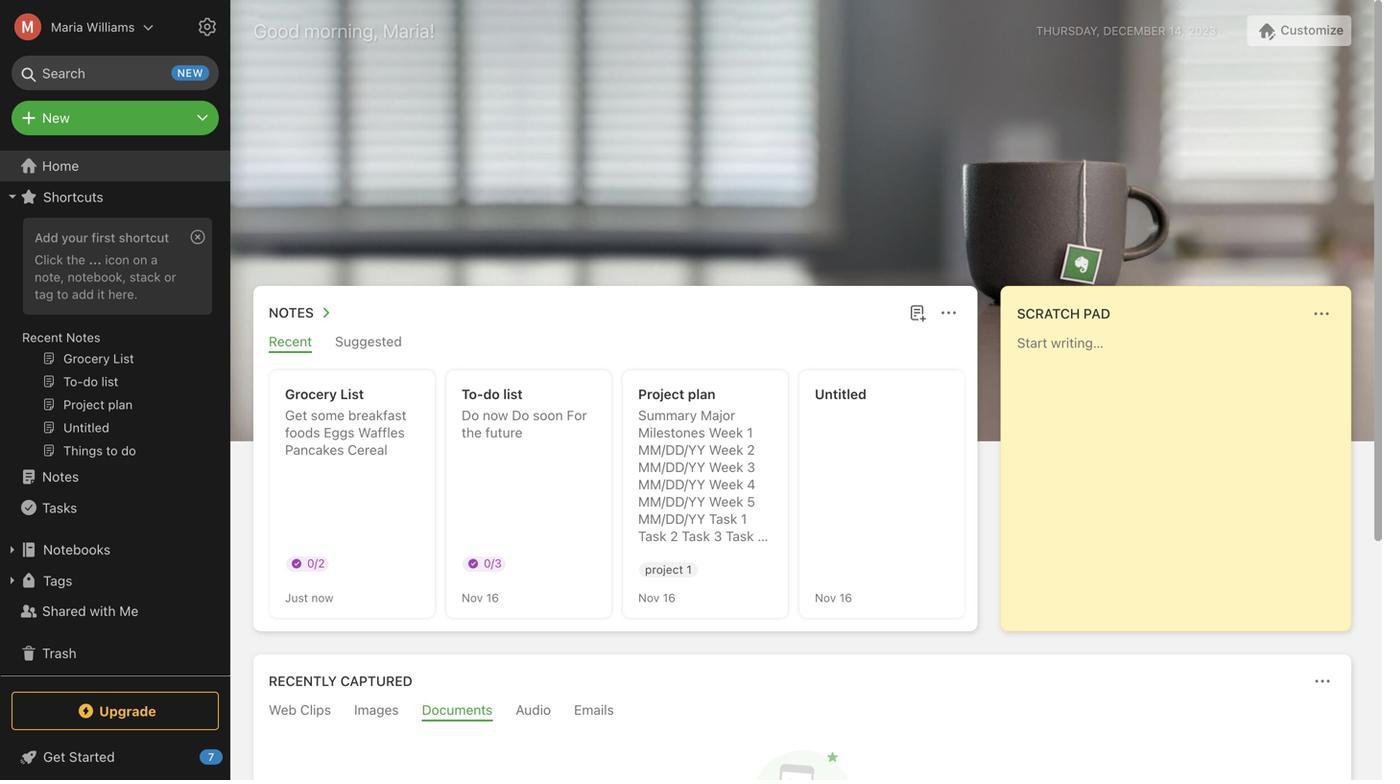 Task type: vqa. For each thing, say whether or not it's contained in the screenshot.
"For" at the left bottom of page
yes



Task type: locate. For each thing, give the bounding box(es) containing it.
0 vertical spatial get
[[285, 408, 307, 423]]

list
[[340, 386, 364, 402]]

customize
[[1281, 23, 1344, 37]]

1 vertical spatial 3
[[714, 529, 722, 544]]

1 16 from the left
[[486, 591, 499, 605]]

shared with me
[[42, 603, 138, 619]]

settings image
[[196, 15, 219, 38]]

2 up legend
[[670, 529, 678, 544]]

1 horizontal spatial 3
[[747, 459, 756, 475]]

3 week from the top
[[709, 459, 744, 475]]

get left started
[[43, 749, 65, 765]]

untitled
[[815, 386, 867, 402]]

expand tags image
[[5, 573, 20, 589]]

Start writing… text field
[[1017, 335, 1350, 615]]

1 vertical spatial get
[[43, 749, 65, 765]]

1 nov from the left
[[462, 591, 483, 605]]

list
[[503, 386, 523, 402]]

icon
[[105, 252, 129, 267]]

1 nov 16 from the left
[[462, 591, 499, 605]]

web
[[269, 702, 297, 718]]

1 vertical spatial now
[[311, 591, 334, 605]]

0 vertical spatial 3
[[747, 459, 756, 475]]

1 horizontal spatial now
[[483, 408, 508, 423]]

week
[[709, 425, 743, 441], [709, 442, 744, 458], [709, 459, 744, 475], [709, 477, 744, 493], [709, 494, 744, 510]]

click
[[35, 252, 63, 267]]

click to collapse image
[[223, 745, 238, 768]]

documents
[[422, 702, 493, 718]]

0 vertical spatial notes
[[269, 305, 314, 321]]

0 vertical spatial 2
[[747, 442, 755, 458]]

do
[[462, 408, 479, 423], [512, 408, 529, 423]]

just
[[285, 591, 308, 605]]

get up foods
[[285, 408, 307, 423]]

task
[[709, 511, 738, 527], [638, 529, 667, 544], [682, 529, 710, 544], [726, 529, 754, 544]]

recent down 'notes' button
[[269, 334, 312, 349]]

tree
[[0, 151, 230, 681]]

2 16 from the left
[[663, 591, 676, 605]]

notes down 'add' at top left
[[66, 330, 100, 345]]

grocery list get some breakfast foods eggs waffles pancakes cereal
[[285, 386, 407, 458]]

4 week from the top
[[709, 477, 744, 493]]

1 horizontal spatial nov 16
[[638, 591, 676, 605]]

2 up "5" at the bottom right of the page
[[747, 442, 755, 458]]

notes up tasks
[[42, 469, 79, 485]]

audio tab
[[516, 702, 551, 722]]

recent down tag
[[22, 330, 63, 345]]

1 horizontal spatial nov
[[638, 591, 660, 605]]

nov
[[462, 591, 483, 605], [638, 591, 660, 605], [815, 591, 836, 605]]

2 nov from the left
[[638, 591, 660, 605]]

tab list containing web clips
[[257, 702, 1348, 722]]

2023
[[1188, 24, 1217, 37]]

notes button
[[265, 301, 337, 325]]

0 vertical spatial 4
[[747, 477, 756, 493]]

1 vertical spatial 4
[[758, 529, 766, 544]]

do down "list"
[[512, 408, 529, 423]]

2 horizontal spatial 16
[[840, 591, 852, 605]]

more actions image for recently captured
[[1311, 670, 1335, 693]]

More actions field
[[936, 300, 963, 326], [1309, 301, 1335, 327], [1310, 668, 1336, 695]]

the inside to-do list do now do soon for the future
[[462, 425, 482, 441]]

2 tab list from the top
[[257, 702, 1348, 722]]

upgrade button
[[12, 692, 219, 731]]

0 horizontal spatial nov 16
[[462, 591, 499, 605]]

0 horizontal spatial 2
[[670, 529, 678, 544]]

0 vertical spatial now
[[483, 408, 508, 423]]

0 horizontal spatial now
[[311, 591, 334, 605]]

to-do list do now do soon for the future
[[462, 386, 587, 441]]

track...
[[638, 580, 694, 596]]

0 horizontal spatial the
[[67, 252, 85, 267]]

clips
[[300, 702, 331, 718]]

16
[[486, 591, 499, 605], [663, 591, 676, 605], [840, 591, 852, 605]]

images
[[354, 702, 399, 718]]

stack
[[129, 270, 161, 284]]

some
[[311, 408, 345, 423]]

2 horizontal spatial nov 16
[[815, 591, 852, 605]]

0 horizontal spatial do
[[462, 408, 479, 423]]

scratch pad
[[1017, 306, 1111, 322]]

here.
[[108, 287, 138, 301]]

2
[[747, 442, 755, 458], [670, 529, 678, 544]]

1 mm/dd/yy from the top
[[638, 442, 706, 458]]

7
[[208, 751, 214, 764]]

1 vertical spatial 2
[[670, 529, 678, 544]]

home
[[42, 158, 79, 174]]

3 mm/dd/yy from the top
[[638, 477, 706, 493]]

thursday, december 14, 2023
[[1036, 24, 1217, 37]]

2 do from the left
[[512, 408, 529, 423]]

get inside grocery list get some breakfast foods eggs waffles pancakes cereal
[[285, 408, 307, 423]]

nov for summary major milestones week 1 mm/dd/yy week 2 mm/dd/yy week 3 mm/dd/yy week 4 mm/dd/yy week 5 mm/dd/yy task 1 task 2 task 3 task 4 legend not started on track...
[[638, 591, 660, 605]]

1 horizontal spatial get
[[285, 408, 307, 423]]

2 week from the top
[[709, 442, 744, 458]]

group inside tree
[[0, 212, 222, 469]]

more actions image
[[938, 301, 961, 325], [1311, 302, 1334, 325], [1311, 670, 1335, 693]]

now
[[483, 408, 508, 423], [311, 591, 334, 605]]

4
[[747, 477, 756, 493], [758, 529, 766, 544]]

shortcuts
[[43, 189, 104, 205]]

for
[[567, 408, 587, 423]]

the left ...
[[67, 252, 85, 267]]

recently captured button
[[265, 670, 413, 693]]

1 horizontal spatial do
[[512, 408, 529, 423]]

0 horizontal spatial 16
[[486, 591, 499, 605]]

...
[[89, 252, 102, 267]]

major
[[701, 408, 736, 423]]

suggested tab
[[335, 334, 402, 353]]

0 horizontal spatial recent
[[22, 330, 63, 345]]

0 horizontal spatial get
[[43, 749, 65, 765]]

emails
[[574, 702, 614, 718]]

trash
[[42, 646, 77, 661]]

your
[[62, 230, 88, 245]]

legend
[[638, 546, 685, 562]]

recent tab
[[269, 334, 312, 353]]

web clips
[[269, 702, 331, 718]]

do down to-
[[462, 408, 479, 423]]

0/3
[[484, 557, 502, 570]]

3 up "5" at the bottom right of the page
[[747, 459, 756, 475]]

nov 16
[[462, 591, 499, 605], [638, 591, 676, 605], [815, 591, 852, 605]]

web clips tab
[[269, 702, 331, 722]]

recent
[[22, 330, 63, 345], [269, 334, 312, 349]]

1 horizontal spatial 16
[[663, 591, 676, 605]]

0 horizontal spatial nov
[[462, 591, 483, 605]]

eggs
[[324, 425, 355, 441]]

audio
[[516, 702, 551, 718]]

tab list
[[257, 334, 974, 353], [257, 702, 1348, 722]]

3
[[747, 459, 756, 475], [714, 529, 722, 544]]

add
[[35, 230, 58, 245]]

the left 'future' on the left bottom of page
[[462, 425, 482, 441]]

2 nov 16 from the left
[[638, 591, 676, 605]]

tab list containing recent
[[257, 334, 974, 353]]

group
[[0, 212, 222, 469]]

0 vertical spatial the
[[67, 252, 85, 267]]

1 tab list from the top
[[257, 334, 974, 353]]

3 up not
[[714, 529, 722, 544]]

now right just
[[311, 591, 334, 605]]

tags button
[[0, 565, 222, 596]]

16 for do now do soon for the future
[[486, 591, 499, 605]]

now up 'future' on the left bottom of page
[[483, 408, 508, 423]]

documents tab
[[422, 702, 493, 722]]

notebooks
[[43, 542, 110, 558]]

soon
[[533, 408, 563, 423]]

group containing add your first shortcut
[[0, 212, 222, 469]]

to
[[57, 287, 68, 301]]

0 vertical spatial 1
[[747, 425, 753, 441]]

to-
[[462, 386, 483, 402]]

documents tab panel
[[253, 722, 1352, 781]]

mm/dd/yy
[[638, 442, 706, 458], [638, 459, 706, 475], [638, 477, 706, 493], [638, 494, 706, 510], [638, 511, 706, 527]]

0 vertical spatial tab list
[[257, 334, 974, 353]]

recently
[[269, 674, 337, 689]]

scratch pad button
[[1014, 302, 1111, 325]]

1 horizontal spatial recent
[[269, 334, 312, 349]]

new search field
[[25, 56, 209, 90]]

1 vertical spatial tab list
[[257, 702, 1348, 722]]

0 horizontal spatial 4
[[747, 477, 756, 493]]

1 vertical spatial notes
[[66, 330, 100, 345]]

notes up recent tab
[[269, 305, 314, 321]]

or
[[164, 270, 176, 284]]

1 horizontal spatial the
[[462, 425, 482, 441]]

1 vertical spatial 1
[[741, 511, 747, 527]]

me
[[119, 603, 138, 619]]

1 horizontal spatial 4
[[758, 529, 766, 544]]

captured
[[341, 674, 413, 689]]

2 horizontal spatial nov
[[815, 591, 836, 605]]

nov 16 for to-do list do now do soon for the future
[[462, 591, 499, 605]]

click the ...
[[35, 252, 102, 267]]

1 vertical spatial the
[[462, 425, 482, 441]]

1 do from the left
[[462, 408, 479, 423]]

recent for recent notes
[[22, 330, 63, 345]]



Task type: describe. For each thing, give the bounding box(es) containing it.
get inside help and learning task checklist field
[[43, 749, 65, 765]]

scratch
[[1017, 306, 1080, 322]]

notes inside button
[[269, 305, 314, 321]]

good
[[253, 19, 300, 42]]

5 week from the top
[[709, 494, 744, 510]]

milestones
[[638, 425, 705, 441]]

new button
[[12, 101, 219, 135]]

notes link
[[0, 462, 222, 493]]

notebooks link
[[0, 535, 222, 565]]

14,
[[1169, 24, 1185, 37]]

not
[[688, 546, 716, 562]]

pancakes
[[285, 442, 344, 458]]

tab list for notes
[[257, 334, 974, 353]]

get started
[[43, 749, 115, 765]]

maria williams
[[51, 20, 135, 34]]

just now
[[285, 591, 334, 605]]

grocery
[[285, 386, 337, 402]]

on
[[701, 563, 721, 579]]

nov 16 for project plan summary major milestones week 1 mm/dd/yy week 2 mm/dd/yy week 3 mm/dd/yy week 4 mm/dd/yy week 5 mm/dd/yy task 1 task 2 task 3 task 4 legend not started on track...
[[638, 591, 676, 605]]

recent for recent
[[269, 334, 312, 349]]

2 mm/dd/yy from the top
[[638, 459, 706, 475]]

tree containing home
[[0, 151, 230, 681]]

tag
[[35, 287, 53, 301]]

16 for summary major milestones week 1 mm/dd/yy week 2 mm/dd/yy week 3 mm/dd/yy week 4 mm/dd/yy week 5 mm/dd/yy task 1 task 2 task 3 task 4 legend not started on track...
[[663, 591, 676, 605]]

cereal
[[348, 442, 388, 458]]

0/2
[[307, 557, 325, 570]]

recent notes
[[22, 330, 100, 345]]

new
[[42, 110, 70, 126]]

waffles
[[358, 425, 405, 441]]

icon on a note, notebook, stack or tag to add it here.
[[35, 252, 176, 301]]

Search text field
[[25, 56, 205, 90]]

more actions field for recently captured
[[1310, 668, 1336, 695]]

started
[[638, 563, 698, 579]]

williams
[[86, 20, 135, 34]]

2 vertical spatial notes
[[42, 469, 79, 485]]

with
[[90, 603, 116, 619]]

1 horizontal spatial 2
[[747, 442, 755, 458]]

3 nov from the left
[[815, 591, 836, 605]]

nov for do now do soon for the future
[[462, 591, 483, 605]]

good morning, maria!
[[253, 19, 435, 42]]

add your first shortcut
[[35, 230, 169, 245]]

tags
[[43, 573, 72, 589]]

home link
[[0, 151, 230, 181]]

breakfast
[[348, 408, 407, 423]]

foods
[[285, 425, 320, 441]]

notebook,
[[68, 270, 126, 284]]

shared
[[42, 603, 86, 619]]

project
[[638, 386, 685, 402]]

future
[[485, 425, 523, 441]]

project plan summary major milestones week 1 mm/dd/yy week 2 mm/dd/yy week 3 mm/dd/yy week 4 mm/dd/yy week 5 mm/dd/yy task 1 task 2 task 3 task 4 legend not started on track...
[[638, 386, 766, 596]]

plan
[[688, 386, 716, 402]]

1 week from the top
[[709, 425, 743, 441]]

shared with me link
[[0, 596, 222, 627]]

shortcuts button
[[0, 181, 222, 212]]

5
[[747, 494, 755, 510]]

trash link
[[0, 638, 222, 669]]

expand notebooks image
[[5, 542, 20, 558]]

suggested
[[335, 334, 402, 349]]

do
[[483, 386, 500, 402]]

note,
[[35, 270, 64, 284]]

new
[[177, 67, 204, 79]]

maria
[[51, 20, 83, 34]]

0 horizontal spatial 3
[[714, 529, 722, 544]]

5 mm/dd/yy from the top
[[638, 511, 706, 527]]

recently captured
[[269, 674, 413, 689]]

Account field
[[0, 8, 154, 46]]

Help and Learning task checklist field
[[0, 742, 230, 773]]

2 vertical spatial 1
[[687, 563, 692, 577]]

customize button
[[1247, 15, 1352, 46]]

more actions field for scratch pad
[[1309, 301, 1335, 327]]

images tab
[[354, 702, 399, 722]]

december
[[1104, 24, 1166, 37]]

morning,
[[304, 19, 378, 42]]

tab list for recently captured
[[257, 702, 1348, 722]]

more actions image for scratch pad
[[1311, 302, 1334, 325]]

it
[[97, 287, 105, 301]]

pad
[[1084, 306, 1111, 322]]

recent tab panel
[[253, 353, 1335, 632]]

4 mm/dd/yy from the top
[[638, 494, 706, 510]]

project
[[645, 563, 683, 577]]

3 16 from the left
[[840, 591, 852, 605]]

first
[[91, 230, 115, 245]]

project 1
[[645, 563, 692, 577]]

now inside to-do list do now do soon for the future
[[483, 408, 508, 423]]

upgrade
[[99, 704, 156, 719]]

thursday,
[[1036, 24, 1100, 37]]

emails tab
[[574, 702, 614, 722]]

summary
[[638, 408, 697, 423]]

maria!
[[383, 19, 435, 42]]

tasks button
[[0, 493, 222, 523]]

add
[[72, 287, 94, 301]]

3 nov 16 from the left
[[815, 591, 852, 605]]

tasks
[[42, 500, 77, 516]]

on
[[133, 252, 147, 267]]

started
[[69, 749, 115, 765]]



